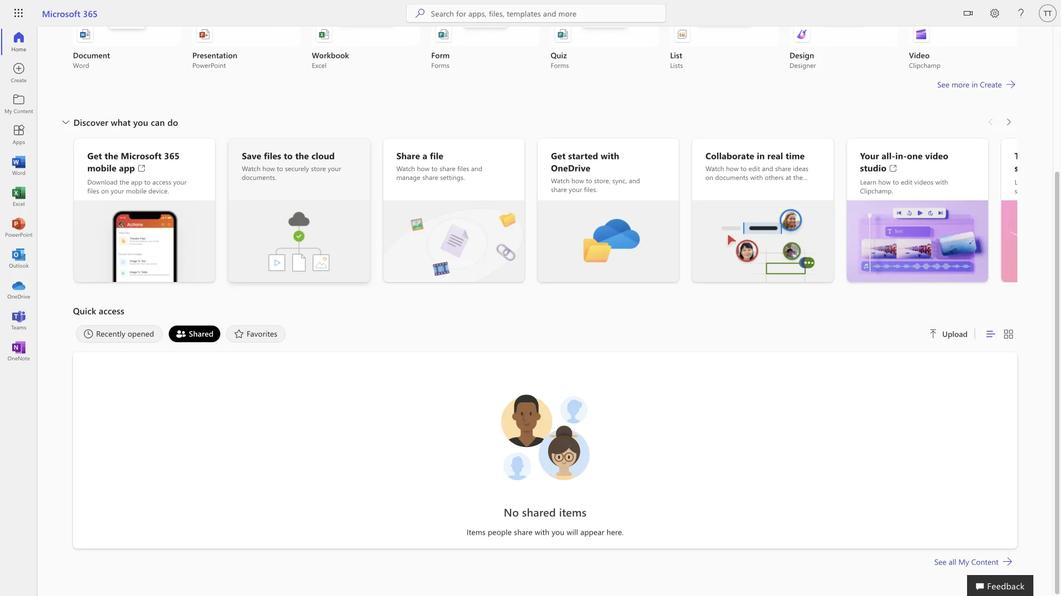 Task type: locate. For each thing, give the bounding box(es) containing it.
no shared items status
[[309, 505, 781, 521]]

the
[[105, 150, 118, 162], [295, 150, 309, 162], [793, 173, 803, 182], [119, 178, 129, 187]]

share down the no
[[514, 527, 533, 538]]

watch down "save"
[[242, 164, 260, 173]]

2 learn from the left
[[1015, 178, 1031, 187]]

mobile up download
[[87, 162, 117, 174]]

in left real
[[757, 150, 765, 162]]

get up onedrive
[[551, 150, 566, 162]]

to down collaborate
[[741, 164, 747, 173]]

0 vertical spatial on
[[706, 173, 713, 182]]

documents.
[[242, 173, 277, 182]]

apps image
[[13, 129, 24, 140]]

app inside "get the microsoft 365 mobile app"
[[119, 162, 135, 174]]

recently opened
[[96, 329, 154, 339]]

microsoft up download the app to access your files on your mobile device.
[[121, 150, 162, 162]]

app up download the app to access your files on your mobile device.
[[119, 162, 135, 174]]

how down onedrive
[[571, 176, 584, 185]]

and inside the collaborate in real time watch how to edit and share ideas on documents with others at the same time.
[[762, 164, 773, 173]]

video
[[925, 150, 948, 162]]

2 vertical spatial files
[[87, 187, 99, 195]]

navigation
[[0, 27, 38, 367]]

1 horizontal spatial learn
[[1015, 178, 1031, 187]]

you
[[133, 116, 148, 128], [552, 527, 564, 538]]

0 vertical spatial microsoft
[[42, 7, 80, 19]]

and inside get started with onedrive watch how to store, sync, and share your files.
[[629, 176, 640, 185]]

learn inside the learn how to edit videos with clipchamp.
[[860, 178, 876, 187]]

video clipchamp
[[909, 50, 941, 70]]

opened
[[128, 329, 154, 339]]

 button
[[955, 0, 981, 28]]

app down "get the microsoft 365 mobile app"
[[131, 178, 142, 187]]

get inside get started with onedrive watch how to store, sync, and share your files.
[[551, 150, 566, 162]]

discover
[[73, 116, 108, 128]]

onedrive image
[[13, 284, 24, 295]]

0 vertical spatial files
[[264, 150, 281, 162]]

and right settings.
[[471, 164, 482, 173]]

0 horizontal spatial mobile
[[87, 162, 117, 174]]

1 vertical spatial files
[[457, 164, 469, 173]]

microsoft up word document "image" in the top left of the page
[[42, 7, 80, 19]]

lists
[[670, 61, 683, 70]]

0 vertical spatial in
[[972, 79, 978, 90]]

0 vertical spatial 365
[[83, 7, 98, 19]]

edit left videos
[[901, 178, 912, 187]]

items people share with you will appear here. status
[[309, 527, 781, 538]]

see inside create new element
[[937, 79, 950, 90]]

n
[[1059, 178, 1061, 187]]

edit inside the collaborate in real time watch how to edit and share ideas on documents with others at the same time.
[[749, 164, 760, 173]]

share inside get started with onedrive watch how to store, sync, and share your files.
[[551, 185, 567, 194]]

favorites
[[247, 329, 277, 339]]

2 get from the left
[[551, 150, 566, 162]]

with up store,
[[601, 150, 619, 162]]

my
[[958, 557, 969, 568]]

365 up word document "image" in the top left of the page
[[83, 7, 98, 19]]

365 down the do
[[164, 150, 180, 162]]

2 horizontal spatial and
[[762, 164, 773, 173]]

to
[[284, 150, 293, 162], [277, 164, 283, 173], [431, 164, 438, 173], [741, 164, 747, 173], [586, 176, 592, 185], [144, 178, 151, 187], [893, 178, 899, 187]]

how down a
[[417, 164, 430, 173]]

0 horizontal spatial on
[[101, 187, 109, 195]]

new quiz image
[[557, 29, 568, 40]]

items people share with you will appear here.
[[467, 527, 624, 538]]

your right device.
[[173, 178, 187, 187]]

you inside discover what you can do dropdown button
[[133, 116, 148, 128]]

empty state icon image
[[495, 388, 595, 487]]

store
[[311, 164, 326, 173]]

to down "get the microsoft 365 mobile app"
[[144, 178, 151, 187]]

access up recently
[[99, 305, 124, 317]]

mobile left device.
[[126, 187, 147, 195]]

1 horizontal spatial and
[[629, 176, 640, 185]]

the inside "get the microsoft 365 mobile app"
[[105, 150, 118, 162]]

collaborate
[[706, 150, 754, 162]]

started
[[568, 150, 598, 162]]

get up download
[[87, 150, 102, 162]]

how left securely
[[262, 164, 275, 173]]

 upload
[[929, 329, 968, 339]]

time
[[786, 150, 805, 162]]


[[1003, 558, 1012, 567]]

1 vertical spatial see
[[934, 557, 947, 568]]

365 inside "get the microsoft 365 mobile app"
[[164, 150, 180, 162]]

recently
[[96, 329, 125, 339]]

1 vertical spatial you
[[552, 527, 564, 538]]

list
[[670, 50, 682, 60]]

forms survey image
[[438, 29, 449, 40]]

1 horizontal spatial in
[[972, 79, 978, 90]]

document word
[[73, 50, 110, 70]]

0 vertical spatial you
[[133, 116, 148, 128]]

no shared items
[[504, 505, 587, 520]]

none search field inside the microsoft 365 banner
[[407, 4, 665, 22]]

share down onedrive
[[551, 185, 567, 194]]

1 horizontal spatial mobile
[[126, 187, 147, 195]]

videos
[[914, 178, 934, 187]]

list lists
[[670, 50, 683, 70]]

365
[[83, 7, 98, 19], [164, 150, 180, 162]]

0 horizontal spatial edit
[[749, 164, 760, 173]]

securely
[[285, 164, 309, 173]]

to inside share a file watch how to share files and manage share settings.
[[431, 164, 438, 173]]

tab list containing recently opened
[[73, 325, 916, 343]]

share inside the collaborate in real time watch how to edit and share ideas on documents with others at the same time.
[[775, 164, 791, 173]]

watch down onedrive
[[551, 176, 570, 185]]

your right store
[[328, 164, 341, 173]]

the right at
[[793, 173, 803, 182]]

how left kat
[[1033, 178, 1045, 187]]

your inside save files to the cloud watch how to securely store your documents.
[[328, 164, 341, 173]]

1 vertical spatial on
[[101, 187, 109, 195]]

0 vertical spatial app
[[119, 162, 135, 174]]

0 horizontal spatial in
[[757, 150, 765, 162]]

1 vertical spatial edit
[[901, 178, 912, 187]]

1 horizontal spatial on
[[706, 173, 713, 182]]

learn inside the tips for goi learn how kat n
[[1015, 178, 1031, 187]]

see all my content
[[934, 557, 999, 568]]

discover what you can do
[[73, 116, 178, 128]]

upload
[[942, 329, 968, 339]]

1 forms from the left
[[431, 61, 450, 70]]

in right more
[[972, 79, 978, 90]]

0 vertical spatial see
[[937, 79, 950, 90]]

0 horizontal spatial you
[[133, 116, 148, 128]]

learn down tips on the right
[[1015, 178, 1031, 187]]

you inside items people share with you will appear here. status
[[552, 527, 564, 538]]

do
[[167, 116, 178, 128]]

the up securely
[[295, 150, 309, 162]]

get
[[87, 150, 102, 162], [551, 150, 566, 162]]

your all-in-one video studio image
[[847, 201, 988, 282]]

1 vertical spatial app
[[131, 178, 142, 187]]

microsoft inside "get the microsoft 365 mobile app"
[[121, 150, 162, 162]]

kat
[[1047, 178, 1057, 187]]

forms down form
[[431, 61, 450, 70]]

the inside the collaborate in real time watch how to edit and share ideas on documents with others at the same time.
[[793, 173, 803, 182]]

access down "get the microsoft 365 mobile app"
[[152, 178, 171, 187]]

how down studio
[[878, 178, 891, 187]]

collaborate in real time image
[[692, 201, 834, 282]]

1 vertical spatial 365
[[164, 150, 180, 162]]

0 horizontal spatial access
[[99, 305, 124, 317]]

0 vertical spatial access
[[152, 178, 171, 187]]

the up download
[[105, 150, 118, 162]]

real
[[767, 150, 783, 162]]

1 horizontal spatial edit
[[901, 178, 912, 187]]

0 horizontal spatial 365
[[83, 7, 98, 19]]

to down file
[[431, 164, 438, 173]]

with down no shared items 'status'
[[535, 527, 549, 538]]

how inside share a file watch how to share files and manage share settings.
[[417, 164, 430, 173]]

share down real
[[775, 164, 791, 173]]

1 learn from the left
[[860, 178, 876, 187]]

with right videos
[[935, 178, 948, 187]]

people
[[488, 527, 512, 538]]

1 vertical spatial mobile
[[126, 187, 147, 195]]

quiz
[[551, 50, 567, 60]]

on down "get the microsoft 365 mobile app"
[[101, 187, 109, 195]]

document
[[73, 50, 110, 60]]

2 horizontal spatial files
[[457, 164, 469, 173]]

teams image
[[13, 315, 24, 326]]

0 horizontal spatial forms
[[431, 61, 450, 70]]

to left securely
[[277, 164, 283, 173]]

in inside create new element
[[972, 79, 978, 90]]

see
[[937, 79, 950, 90], [934, 557, 947, 568]]

with
[[601, 150, 619, 162], [750, 173, 763, 182], [935, 178, 948, 187], [535, 527, 549, 538]]

watch up same at the right
[[706, 164, 724, 173]]

device.
[[148, 187, 169, 195]]

1 horizontal spatial 365
[[164, 150, 180, 162]]

get for get the microsoft 365 mobile app
[[87, 150, 102, 162]]

to left store,
[[586, 176, 592, 185]]

powerpoint presentation image
[[199, 29, 210, 40]]

get started with onedrive watch how to store, sync, and share your files.
[[551, 150, 640, 194]]

studio
[[860, 162, 887, 174]]

ideas
[[793, 164, 808, 173]]

same
[[706, 182, 721, 191]]

onenote image
[[13, 346, 24, 357]]

you left can
[[133, 116, 148, 128]]

mobile inside download the app to access your files on your mobile device.
[[126, 187, 147, 195]]

1 horizontal spatial files
[[264, 150, 281, 162]]

see left all
[[934, 557, 947, 568]]

0 horizontal spatial files
[[87, 187, 99, 195]]

get inside "get the microsoft 365 mobile app"
[[87, 150, 102, 162]]

and right sync,
[[629, 176, 640, 185]]

forms
[[431, 61, 450, 70], [551, 61, 569, 70]]

list
[[73, 0, 1017, 70]]

0 horizontal spatial microsoft
[[42, 7, 80, 19]]

0 horizontal spatial learn
[[860, 178, 876, 187]]

see for see all my content
[[934, 557, 947, 568]]

see for see more in create
[[937, 79, 950, 90]]

0 horizontal spatial and
[[471, 164, 482, 173]]

word image
[[13, 160, 24, 171]]

how down collaborate
[[726, 164, 739, 173]]

your left "files."
[[569, 185, 582, 194]]

a
[[423, 150, 427, 162]]

1 vertical spatial in
[[757, 150, 765, 162]]

1 vertical spatial microsoft
[[121, 150, 162, 162]]

excel workbook image
[[318, 29, 330, 40]]

watch inside get started with onedrive watch how to store, sync, and share your files.
[[551, 176, 570, 185]]

1 horizontal spatial microsoft
[[121, 150, 162, 162]]

the right download
[[119, 178, 129, 187]]

how
[[262, 164, 275, 173], [417, 164, 430, 173], [726, 164, 739, 173], [571, 176, 584, 185], [878, 178, 891, 187], [1033, 178, 1045, 187]]

0 vertical spatial edit
[[749, 164, 760, 173]]

collaborate in real time watch how to edit and share ideas on documents with others at the same time.
[[706, 150, 808, 191]]

and down real
[[762, 164, 773, 173]]

1 horizontal spatial get
[[551, 150, 566, 162]]

1 get from the left
[[87, 150, 102, 162]]

tab list
[[73, 325, 916, 343]]

clipchamp video image
[[916, 29, 927, 40]]

will
[[567, 527, 578, 538]]

designer design image
[[796, 29, 807, 40], [796, 29, 807, 40]]

to inside get started with onedrive watch how to store, sync, and share your files.
[[586, 176, 592, 185]]

2 forms from the left
[[551, 61, 569, 70]]

forms inside form forms
[[431, 61, 450, 70]]

microsoft
[[42, 7, 80, 19], [121, 150, 162, 162]]

1 horizontal spatial you
[[552, 527, 564, 538]]

and
[[471, 164, 482, 173], [762, 164, 773, 173], [629, 176, 640, 185]]

edit inside the learn how to edit videos with clipchamp.
[[901, 178, 912, 187]]

learn
[[860, 178, 876, 187], [1015, 178, 1031, 187]]

learn down studio
[[860, 178, 876, 187]]

None search field
[[407, 4, 665, 22]]

with inside the collaborate in real time watch how to edit and share ideas on documents with others at the same time.
[[750, 173, 763, 182]]

files
[[264, 150, 281, 162], [457, 164, 469, 173], [87, 187, 99, 195]]

shared
[[522, 505, 556, 520]]

1 horizontal spatial forms
[[551, 61, 569, 70]]

outlook image
[[13, 253, 24, 264]]

and inside share a file watch how to share files and manage share settings.
[[471, 164, 482, 173]]

access
[[152, 178, 171, 187], [99, 305, 124, 317]]

here.
[[607, 527, 624, 538]]

the inside download the app to access your files on your mobile device.
[[119, 178, 129, 187]]

0 vertical spatial mobile
[[87, 162, 117, 174]]

share a file watch how to share files and manage share settings.
[[396, 150, 482, 182]]

see left more
[[937, 79, 950, 90]]

how inside the learn how to edit videos with clipchamp.
[[878, 178, 891, 187]]

watch inside the collaborate in real time watch how to edit and share ideas on documents with others at the same time.
[[706, 164, 724, 173]]

recently opened tab
[[73, 325, 166, 343]]

tips for going viral on social image
[[1001, 201, 1061, 282]]

discover what you can do button
[[58, 113, 180, 131]]

with left others
[[750, 173, 763, 182]]

how inside the collaborate in real time watch how to edit and share ideas on documents with others at the same time.
[[726, 164, 739, 173]]

forms down the quiz
[[551, 61, 569, 70]]

items
[[559, 505, 587, 520]]

watch down "share"
[[396, 164, 415, 173]]

goi
[[1049, 150, 1061, 162]]

feedback button
[[967, 576, 1033, 597]]

to inside download the app to access your files on your mobile device.
[[144, 178, 151, 187]]

to down your all-in-one video studio
[[893, 178, 899, 187]]

workbook excel
[[312, 50, 349, 70]]

home image
[[13, 36, 24, 48]]

1 horizontal spatial access
[[152, 178, 171, 187]]

on left documents
[[706, 173, 713, 182]]

you left the will in the right bottom of the page
[[552, 527, 564, 538]]

your all-in-one video studio
[[860, 150, 948, 174]]

powerpoint image
[[13, 222, 24, 233]]

edit left others
[[749, 164, 760, 173]]

0 horizontal spatial get
[[87, 150, 102, 162]]

your inside get started with onedrive watch how to store, sync, and share your files.
[[569, 185, 582, 194]]

others
[[765, 173, 784, 182]]

download
[[87, 178, 118, 187]]

feedback
[[987, 580, 1025, 592]]

in-
[[895, 150, 907, 162]]



Task type: describe. For each thing, give the bounding box(es) containing it.
clipchamp
[[909, 61, 941, 70]]

no
[[504, 505, 519, 520]]

create image
[[13, 67, 24, 78]]

and for real
[[762, 164, 773, 173]]

content
[[971, 557, 999, 568]]

forms for form
[[431, 61, 450, 70]]

form forms
[[431, 50, 450, 70]]

files inside share a file watch how to share files and manage share settings.
[[457, 164, 469, 173]]

access inside download the app to access your files on your mobile device.
[[152, 178, 171, 187]]

presentation
[[192, 50, 237, 60]]

more
[[952, 79, 969, 90]]

excel image
[[13, 191, 24, 202]]

shared element
[[168, 325, 221, 343]]

video
[[909, 50, 930, 60]]

list containing document
[[73, 0, 1017, 70]]

on inside download the app to access your files on your mobile device.
[[101, 187, 109, 195]]

share down file
[[440, 164, 455, 173]]

save files to the cloud watch how to securely store your documents.
[[242, 150, 341, 182]]

to up securely
[[284, 150, 293, 162]]

designer
[[790, 61, 816, 70]]

how inside save files to the cloud watch how to securely store your documents.
[[262, 164, 275, 173]]

to inside the learn how to edit videos with clipchamp.
[[893, 178, 899, 187]]

how inside the tips for goi learn how kat n
[[1033, 178, 1045, 187]]

share a file image
[[383, 201, 524, 282]]

in inside the collaborate in real time watch how to edit and share ideas on documents with others at the same time.
[[757, 150, 765, 162]]

microsoft 365 banner
[[0, 0, 1061, 28]]

shared tab
[[166, 325, 224, 343]]

presentation powerpoint
[[192, 50, 237, 70]]

items
[[467, 527, 486, 538]]

to inside the collaborate in real time watch how to edit and share ideas on documents with others at the same time.
[[741, 164, 747, 173]]

see more in create link
[[936, 78, 1017, 91]]

all
[[949, 557, 956, 568]]

store,
[[594, 176, 611, 185]]

and for file
[[471, 164, 482, 173]]

tt button
[[1035, 0, 1061, 27]]

get the microsoft 365 mobile app
[[87, 150, 180, 174]]

word
[[73, 61, 89, 70]]

the inside save files to the cloud watch how to securely store your documents.
[[295, 150, 309, 162]]

at
[[786, 173, 791, 182]]

mobile inside "get the microsoft 365 mobile app"
[[87, 162, 117, 174]]

documents
[[715, 173, 748, 182]]

what
[[111, 116, 131, 128]]

download the app to access your files on your mobile device.
[[87, 178, 187, 195]]

tips
[[1015, 150, 1032, 162]]

app inside download the app to access your files on your mobile device.
[[131, 178, 142, 187]]

all-
[[882, 150, 895, 162]]

favorites element
[[226, 325, 286, 343]]

watch inside share a file watch how to share files and manage share settings.
[[396, 164, 415, 173]]

onedrive
[[551, 162, 590, 174]]

share inside status
[[514, 527, 533, 538]]

files.
[[584, 185, 597, 194]]

lists list image
[[677, 29, 688, 40]]

learn how to edit videos with clipchamp.
[[860, 178, 948, 195]]


[[929, 330, 938, 339]]

save
[[242, 150, 261, 162]]

quiz forms
[[551, 50, 569, 70]]

create new element
[[73, 0, 1017, 113]]

1 vertical spatial access
[[99, 305, 124, 317]]

my content image
[[13, 98, 24, 109]]

one
[[907, 150, 923, 162]]

design designer
[[790, 50, 816, 70]]

quick access
[[73, 305, 124, 317]]

your down "get the microsoft 365 mobile app"
[[111, 187, 124, 195]]

365 inside the microsoft 365 banner
[[83, 7, 98, 19]]

get for get started with onedrive watch how to store, sync, and share your files.
[[551, 150, 566, 162]]


[[964, 9, 973, 18]]

get the microsoft 365 mobile app image
[[74, 201, 215, 282]]

on inside the collaborate in real time watch how to edit and share ideas on documents with others at the same time.
[[706, 173, 713, 182]]

files inside save files to the cloud watch how to securely store your documents.
[[264, 150, 281, 162]]

excel
[[312, 61, 327, 70]]

share
[[396, 150, 420, 162]]

form
[[431, 50, 450, 60]]

with inside status
[[535, 527, 549, 538]]

files inside download the app to access your files on your mobile device.
[[87, 187, 99, 195]]

share right manage
[[422, 173, 438, 182]]

how inside get started with onedrive watch how to store, sync, and share your files.
[[571, 176, 584, 185]]

tt
[[1044, 9, 1052, 17]]

clipchamp.
[[860, 187, 893, 195]]

next image
[[1003, 113, 1014, 131]]

settings.
[[440, 173, 465, 182]]

time.
[[723, 182, 738, 191]]

design
[[790, 50, 814, 60]]

with inside get started with onedrive watch how to store, sync, and share your files.
[[601, 150, 619, 162]]

Search box. Suggestions appear as you type. search field
[[431, 4, 665, 22]]

recently opened element
[[76, 325, 163, 343]]

see more in create
[[937, 79, 1002, 90]]

save files to the cloud image
[[229, 201, 370, 282]]

tips for goi learn how kat n
[[1015, 150, 1061, 195]]

with inside the learn how to edit videos with clipchamp.
[[935, 178, 948, 187]]

your
[[860, 150, 879, 162]]

get started with onedrive image
[[538, 201, 679, 282]]

favorites tab
[[224, 325, 289, 343]]

manage
[[396, 173, 420, 182]]

microsoft 365
[[42, 7, 98, 19]]

for
[[1034, 150, 1047, 162]]

forms for quiz
[[551, 61, 569, 70]]

create
[[980, 79, 1002, 90]]

sync,
[[612, 176, 627, 185]]

watch inside save files to the cloud watch how to securely store your documents.
[[242, 164, 260, 173]]

file
[[430, 150, 443, 162]]

workbook
[[312, 50, 349, 60]]

quick
[[73, 305, 96, 317]]

word document image
[[80, 29, 91, 40]]

microsoft inside banner
[[42, 7, 80, 19]]



Task type: vqa. For each thing, say whether or not it's contained in the screenshot.


